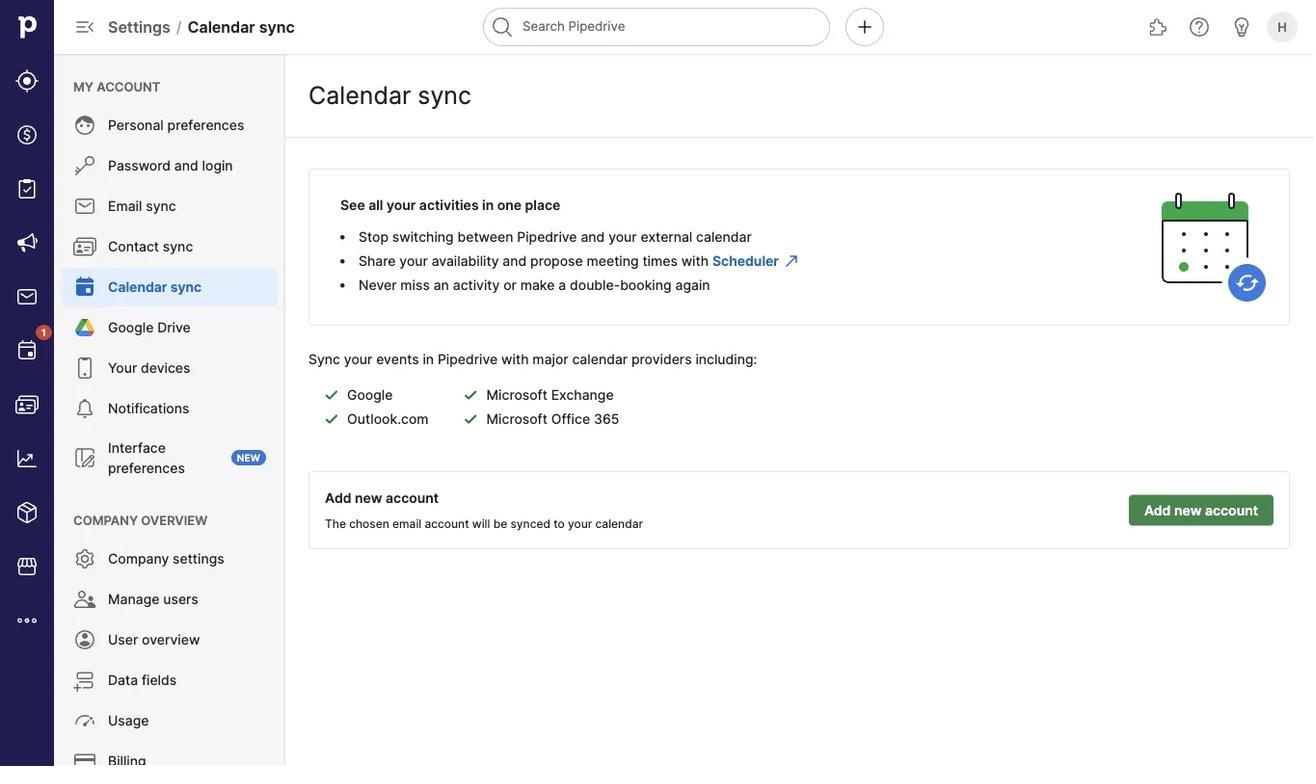 Task type: vqa. For each thing, say whether or not it's contained in the screenshot.
'Add'
yes



Task type: locate. For each thing, give the bounding box(es) containing it.
color undefined image down my
[[73, 114, 96, 137]]

sales inbox image
[[15, 285, 39, 309]]

0 vertical spatial overview
[[141, 513, 208, 528]]

color undefined image left usage
[[73, 710, 96, 733]]

google
[[108, 320, 154, 336], [347, 387, 393, 403]]

overview
[[141, 513, 208, 528], [142, 632, 200, 648]]

add new account button
[[1129, 495, 1274, 526]]

1 horizontal spatial pipedrive
[[517, 229, 577, 245]]

sync for contact sync "link"
[[163, 239, 193, 255]]

color link image
[[784, 254, 799, 269]]

new inside button
[[1174, 502, 1202, 519]]

all
[[368, 197, 383, 214]]

0 horizontal spatial calendar sync
[[108, 279, 202, 295]]

0 vertical spatial color positive image
[[463, 387, 479, 403]]

1 vertical spatial and
[[581, 229, 605, 245]]

sync inside "link"
[[163, 239, 193, 255]]

in left one
[[482, 197, 494, 214]]

0 vertical spatial preferences
[[167, 117, 244, 134]]

2 vertical spatial and
[[503, 253, 527, 269]]

one
[[497, 197, 522, 214]]

color undefined image left your
[[73, 357, 96, 380]]

8 color undefined image from the top
[[73, 669, 96, 692]]

overview down manage users link
[[142, 632, 200, 648]]

1 menu
[[0, 0, 54, 766]]

add inside button
[[1144, 502, 1171, 519]]

color positive image for microsoft exchange
[[463, 387, 479, 403]]

6 color undefined image from the top
[[73, 357, 96, 380]]

color positive image
[[324, 387, 339, 403], [324, 411, 339, 427]]

password
[[108, 158, 171, 174]]

color undefined image left manage
[[73, 588, 96, 611]]

color undefined image inside data fields link
[[73, 669, 96, 692]]

color undefined image inside your devices link
[[73, 357, 96, 380]]

0 vertical spatial color positive image
[[324, 387, 339, 403]]

quick help image
[[1188, 15, 1211, 39]]

be
[[493, 517, 507, 531]]

1 vertical spatial company
[[108, 551, 169, 567]]

share your availability and propose meeting times with
[[359, 253, 712, 269]]

color undefined image left data
[[73, 669, 96, 692]]

menu
[[54, 54, 285, 766]]

personal preferences
[[108, 117, 244, 134]]

0 horizontal spatial with
[[501, 351, 529, 367]]

company down company overview
[[108, 551, 169, 567]]

1 link
[[6, 325, 52, 372]]

5 color undefined image from the top
[[73, 316, 96, 339]]

7 color undefined image from the top
[[73, 588, 96, 611]]

color undefined image right the sales inbox icon
[[73, 276, 96, 299]]

sync your events in pipedrive with major calendar providers including:
[[309, 351, 757, 367]]

color undefined image inside usage link
[[73, 710, 96, 733]]

1 horizontal spatial in
[[482, 197, 494, 214]]

color positive image down sync your events in pipedrive with major calendar providers including:
[[463, 387, 479, 403]]

0 horizontal spatial calendar
[[108, 279, 167, 295]]

color undefined image right marketplace icon on the bottom left
[[73, 548, 96, 571]]

personal preferences link
[[62, 106, 278, 145]]

color undefined image inside password and login link
[[73, 154, 96, 177]]

microsoft office 365
[[486, 411, 619, 427]]

preferences down interface
[[108, 460, 185, 476]]

1 vertical spatial color positive image
[[324, 411, 339, 427]]

microsoft for microsoft exchange
[[486, 387, 547, 403]]

will
[[472, 517, 490, 531]]

users
[[163, 591, 198, 608]]

sync inside menu item
[[170, 279, 202, 295]]

1 microsoft from the top
[[486, 387, 547, 403]]

color positive image down "sync"
[[324, 387, 339, 403]]

color positive image left outlook.com
[[324, 411, 339, 427]]

preferences for personal
[[167, 117, 244, 134]]

color undefined image left "user"
[[73, 629, 96, 652]]

color undefined image for email
[[73, 195, 96, 218]]

new
[[355, 490, 382, 506], [1174, 502, 1202, 519]]

0 vertical spatial calendar
[[696, 229, 752, 245]]

your right "sync"
[[344, 351, 372, 367]]

color undefined image inside calendar sync "link"
[[73, 276, 96, 299]]

color undefined image left contact
[[73, 235, 96, 258]]

google up your
[[108, 320, 154, 336]]

9 color undefined image from the top
[[73, 710, 96, 733]]

color undefined image inside contact sync "link"
[[73, 235, 96, 258]]

color undefined image for contact
[[73, 235, 96, 258]]

company
[[73, 513, 138, 528], [108, 551, 169, 567]]

2 vertical spatial calendar
[[108, 279, 167, 295]]

color undefined image up contacts image
[[15, 339, 39, 362]]

user overview
[[108, 632, 200, 648]]

in
[[482, 197, 494, 214], [423, 351, 434, 367]]

data fields link
[[62, 661, 278, 700]]

preferences
[[167, 117, 244, 134], [108, 460, 185, 476]]

add new account
[[325, 490, 439, 506], [1144, 502, 1258, 519]]

1 horizontal spatial and
[[503, 253, 527, 269]]

again
[[675, 277, 710, 294]]

calendar sync inside "link"
[[108, 279, 202, 295]]

add
[[325, 490, 351, 506], [1144, 502, 1171, 519]]

2 color positive image from the top
[[463, 411, 479, 427]]

color undefined image
[[73, 154, 96, 177], [15, 339, 39, 362], [73, 397, 96, 420], [73, 446, 96, 470], [73, 548, 96, 571], [73, 629, 96, 652], [73, 750, 96, 766]]

2 horizontal spatial calendar
[[309, 81, 411, 110]]

1 vertical spatial google
[[347, 387, 393, 403]]

1 vertical spatial pipedrive
[[438, 351, 498, 367]]

preferences up the login
[[167, 117, 244, 134]]

company for company settings
[[108, 551, 169, 567]]

microsoft
[[486, 387, 547, 403], [486, 411, 547, 427]]

1 color positive image from the top
[[463, 387, 479, 403]]

between
[[457, 229, 513, 245]]

products image
[[15, 501, 39, 524]]

overview up company settings link
[[141, 513, 208, 528]]

your devices
[[108, 360, 190, 376]]

menu toggle image
[[73, 15, 96, 39]]

google up outlook.com
[[347, 387, 393, 403]]

color undefined image inside user overview link
[[73, 629, 96, 652]]

color undefined image for your
[[73, 357, 96, 380]]

color undefined image left interface
[[73, 446, 96, 470]]

times
[[642, 253, 678, 269]]

365
[[594, 411, 619, 427]]

calendar
[[696, 229, 752, 245], [572, 351, 628, 367], [595, 517, 643, 531]]

color positive image for microsoft office 365
[[463, 411, 479, 427]]

1 vertical spatial preferences
[[108, 460, 185, 476]]

color undefined image for company settings
[[73, 548, 96, 571]]

overview for company overview
[[141, 513, 208, 528]]

calendar sync menu item
[[54, 268, 285, 307]]

calendar up 'scheduler'
[[696, 229, 752, 245]]

calendar for external
[[696, 229, 752, 245]]

4 color undefined image from the top
[[73, 276, 96, 299]]

calendar sync
[[309, 81, 471, 110], [108, 279, 202, 295]]

2 color positive image from the top
[[324, 411, 339, 427]]

company settings
[[108, 551, 224, 567]]

sales assistant image
[[1230, 15, 1253, 39]]

0 horizontal spatial and
[[174, 158, 198, 174]]

1 horizontal spatial google
[[347, 387, 393, 403]]

google drive link
[[62, 309, 278, 347]]

1 vertical spatial overview
[[142, 632, 200, 648]]

color undefined image inside company settings link
[[73, 548, 96, 571]]

chosen
[[349, 517, 389, 531]]

color undefined image left password
[[73, 154, 96, 177]]

color undefined image inside manage users link
[[73, 588, 96, 611]]

color undefined image for interface preferences
[[73, 446, 96, 470]]

0 vertical spatial company
[[73, 513, 138, 528]]

1 color positive image from the top
[[324, 387, 339, 403]]

with up "again"
[[681, 253, 709, 269]]

calendar up exchange
[[572, 351, 628, 367]]

2 microsoft from the top
[[486, 411, 547, 427]]

0 vertical spatial with
[[681, 253, 709, 269]]

1 vertical spatial color positive image
[[463, 411, 479, 427]]

microsoft down sync your events in pipedrive with major calendar providers including:
[[486, 387, 547, 403]]

color undefined image inside email sync "link"
[[73, 195, 96, 218]]

microsoft down microsoft exchange
[[486, 411, 547, 427]]

personal
[[108, 117, 164, 134]]

in right events
[[423, 351, 434, 367]]

email
[[108, 198, 142, 215]]

your right to
[[568, 517, 592, 531]]

color undefined image inside the 'personal preferences' link
[[73, 114, 96, 137]]

usage
[[108, 713, 149, 729]]

color undefined image
[[73, 114, 96, 137], [73, 195, 96, 218], [73, 235, 96, 258], [73, 276, 96, 299], [73, 316, 96, 339], [73, 357, 96, 380], [73, 588, 96, 611], [73, 669, 96, 692], [73, 710, 96, 733]]

synced
[[510, 517, 550, 531]]

2 color undefined image from the top
[[73, 195, 96, 218]]

0 horizontal spatial add new account
[[325, 490, 439, 506]]

1 vertical spatial calendar sync
[[108, 279, 202, 295]]

2 vertical spatial calendar
[[595, 517, 643, 531]]

and up meeting
[[581, 229, 605, 245]]

1 horizontal spatial calendar
[[188, 17, 255, 36]]

1 color undefined image from the top
[[73, 114, 96, 137]]

color undefined image left email
[[73, 195, 96, 218]]

make
[[520, 277, 555, 294]]

0 vertical spatial microsoft
[[486, 387, 547, 403]]

1 horizontal spatial add new account
[[1144, 502, 1258, 519]]

1 vertical spatial calendar
[[572, 351, 628, 367]]

booking
[[620, 277, 672, 294]]

color undefined image for personal
[[73, 114, 96, 137]]

sync
[[259, 17, 295, 36], [418, 81, 471, 110], [146, 198, 176, 215], [163, 239, 193, 255], [170, 279, 202, 295]]

office
[[551, 411, 590, 427]]

calendar for major
[[572, 351, 628, 367]]

notifications
[[108, 401, 189, 417]]

1 horizontal spatial new
[[1174, 502, 1202, 519]]

1 horizontal spatial add
[[1144, 502, 1171, 519]]

color undefined image inside notifications link
[[73, 397, 96, 420]]

Search Pipedrive field
[[483, 8, 830, 46]]

color positive image
[[463, 387, 479, 403], [463, 411, 479, 427]]

and
[[174, 158, 198, 174], [581, 229, 605, 245], [503, 253, 527, 269]]

0 horizontal spatial new
[[355, 490, 382, 506]]

meeting
[[587, 253, 639, 269]]

new
[[237, 452, 260, 464]]

0 horizontal spatial google
[[108, 320, 154, 336]]

0 vertical spatial pipedrive
[[517, 229, 577, 245]]

0 horizontal spatial in
[[423, 351, 434, 367]]

color undefined image right contacts image
[[73, 397, 96, 420]]

and left the login
[[174, 158, 198, 174]]

your devices link
[[62, 349, 278, 388]]

pipedrive up the propose
[[517, 229, 577, 245]]

0 vertical spatial google
[[108, 320, 154, 336]]

1 vertical spatial in
[[423, 351, 434, 367]]

0 vertical spatial in
[[482, 197, 494, 214]]

calendar right to
[[595, 517, 643, 531]]

color positive image left the microsoft office 365
[[463, 411, 479, 427]]

activities
[[419, 197, 479, 214]]

color positive image for google
[[324, 387, 339, 403]]

including:
[[695, 351, 757, 367]]

3 color undefined image from the top
[[73, 235, 96, 258]]

my account
[[73, 79, 160, 94]]

manage users
[[108, 591, 198, 608]]

double-
[[570, 277, 620, 294]]

and up or
[[503, 253, 527, 269]]

contacts image
[[15, 393, 39, 416]]

1 vertical spatial microsoft
[[486, 411, 547, 427]]

with left major
[[501, 351, 529, 367]]

calendar
[[188, 17, 255, 36], [309, 81, 411, 110], [108, 279, 167, 295]]

0 vertical spatial and
[[174, 158, 198, 174]]

company inside company settings link
[[108, 551, 169, 567]]

color undefined image inside google drive link
[[73, 316, 96, 339]]

color undefined image for google
[[73, 316, 96, 339]]

to
[[554, 517, 565, 531]]

company up company settings
[[73, 513, 138, 528]]

overview for user overview
[[142, 632, 200, 648]]

pipedrive right events
[[438, 351, 498, 367]]

pipedrive
[[517, 229, 577, 245], [438, 351, 498, 367]]

0 vertical spatial calendar sync
[[309, 81, 471, 110]]

insights image
[[15, 447, 39, 470]]

with
[[681, 253, 709, 269], [501, 351, 529, 367]]

activity
[[453, 277, 500, 294]]

color undefined image right 1
[[73, 316, 96, 339]]



Task type: describe. For each thing, give the bounding box(es) containing it.
the chosen email account will be synced to your calendar
[[325, 517, 643, 531]]

an
[[434, 277, 449, 294]]

add new account inside button
[[1144, 502, 1258, 519]]

menu containing personal preferences
[[54, 54, 285, 766]]

fields
[[142, 672, 177, 689]]

my
[[73, 79, 93, 94]]

user
[[108, 632, 138, 648]]

miss
[[400, 277, 430, 294]]

share
[[359, 253, 396, 269]]

microsoft exchange
[[486, 387, 614, 403]]

1 horizontal spatial calendar sync
[[309, 81, 471, 110]]

1 horizontal spatial with
[[681, 253, 709, 269]]

see
[[340, 197, 365, 214]]

or
[[503, 277, 517, 294]]

outlook.com
[[347, 411, 429, 427]]

contact sync link
[[62, 228, 278, 266]]

your right all
[[387, 197, 416, 214]]

availability
[[432, 253, 499, 269]]

manage
[[108, 591, 159, 608]]

google for google
[[347, 387, 393, 403]]

sync for calendar sync "link"
[[170, 279, 202, 295]]

settings
[[108, 17, 170, 36]]

illustration image
[[1162, 193, 1266, 302]]

google drive
[[108, 320, 191, 336]]

email
[[392, 517, 422, 531]]

color undefined image for calendar
[[73, 276, 96, 299]]

account inside button
[[1205, 502, 1258, 519]]

2 horizontal spatial and
[[581, 229, 605, 245]]

data fields
[[108, 672, 177, 689]]

scheduler
[[712, 253, 779, 269]]

your up meeting
[[608, 229, 637, 245]]

color undefined image for data
[[73, 669, 96, 692]]

sync for email sync "link"
[[146, 198, 176, 215]]

email sync
[[108, 198, 176, 215]]

exchange
[[551, 387, 614, 403]]

/
[[176, 17, 182, 36]]

password and login link
[[62, 147, 278, 185]]

preferences for interface
[[108, 460, 185, 476]]

1
[[41, 327, 46, 338]]

data
[[108, 672, 138, 689]]

contact
[[108, 239, 159, 255]]

1 vertical spatial with
[[501, 351, 529, 367]]

color undefined image for notifications
[[73, 397, 96, 420]]

0 horizontal spatial add
[[325, 490, 351, 506]]

color undefined image inside 1 link
[[15, 339, 39, 362]]

campaigns image
[[15, 231, 39, 255]]

account inside menu
[[97, 79, 160, 94]]

events
[[376, 351, 419, 367]]

your up miss
[[399, 253, 428, 269]]

color undefined image for manage
[[73, 588, 96, 611]]

leads image
[[15, 69, 39, 93]]

propose
[[530, 253, 583, 269]]

drive
[[157, 320, 191, 336]]

user overview link
[[62, 621, 278, 659]]

password and login
[[108, 158, 233, 174]]

never miss an activity or make a double-booking again
[[359, 277, 710, 294]]

calendar inside calendar sync "link"
[[108, 279, 167, 295]]

settings
[[173, 551, 224, 567]]

place
[[525, 197, 560, 214]]

company for company overview
[[73, 513, 138, 528]]

manage users link
[[62, 580, 278, 619]]

usage link
[[62, 702, 278, 740]]

the
[[325, 517, 346, 531]]

sync
[[309, 351, 340, 367]]

1 vertical spatial calendar
[[309, 81, 411, 110]]

providers
[[631, 351, 692, 367]]

color undefined image down usage link
[[73, 750, 96, 766]]

quick add image
[[853, 15, 876, 39]]

never
[[359, 277, 397, 294]]

marketplace image
[[15, 555, 39, 578]]

color undefined image for user overview
[[73, 629, 96, 652]]

external
[[641, 229, 692, 245]]

color positive image for outlook.com
[[324, 411, 339, 427]]

your
[[108, 360, 137, 376]]

a
[[558, 277, 566, 294]]

notifications link
[[62, 389, 278, 428]]

company overview
[[73, 513, 208, 528]]

0 horizontal spatial pipedrive
[[438, 351, 498, 367]]

microsoft for microsoft office 365
[[486, 411, 547, 427]]

calendar sync link
[[62, 268, 278, 307]]

contact sync
[[108, 239, 193, 255]]

scheduler link
[[712, 251, 799, 271]]

deals image
[[15, 123, 39, 147]]

google for google drive
[[108, 320, 154, 336]]

projects image
[[15, 177, 39, 201]]

stop
[[359, 229, 389, 245]]

interface preferences
[[108, 440, 185, 476]]

interface
[[108, 440, 166, 456]]

devices
[[141, 360, 190, 376]]

color undefined image for password and login
[[73, 154, 96, 177]]

see all your activities in one place
[[340, 197, 560, 214]]

settings / calendar sync
[[108, 17, 295, 36]]

email sync link
[[62, 187, 278, 226]]

home image
[[13, 13, 41, 41]]

major
[[533, 351, 568, 367]]

stop switching between pipedrive and your external calendar
[[359, 229, 752, 245]]

0 vertical spatial calendar
[[188, 17, 255, 36]]

company settings link
[[62, 540, 278, 578]]

h button
[[1263, 8, 1302, 46]]

switching
[[392, 229, 454, 245]]

more image
[[15, 609, 39, 632]]

login
[[202, 158, 233, 174]]

h
[[1278, 19, 1287, 34]]



